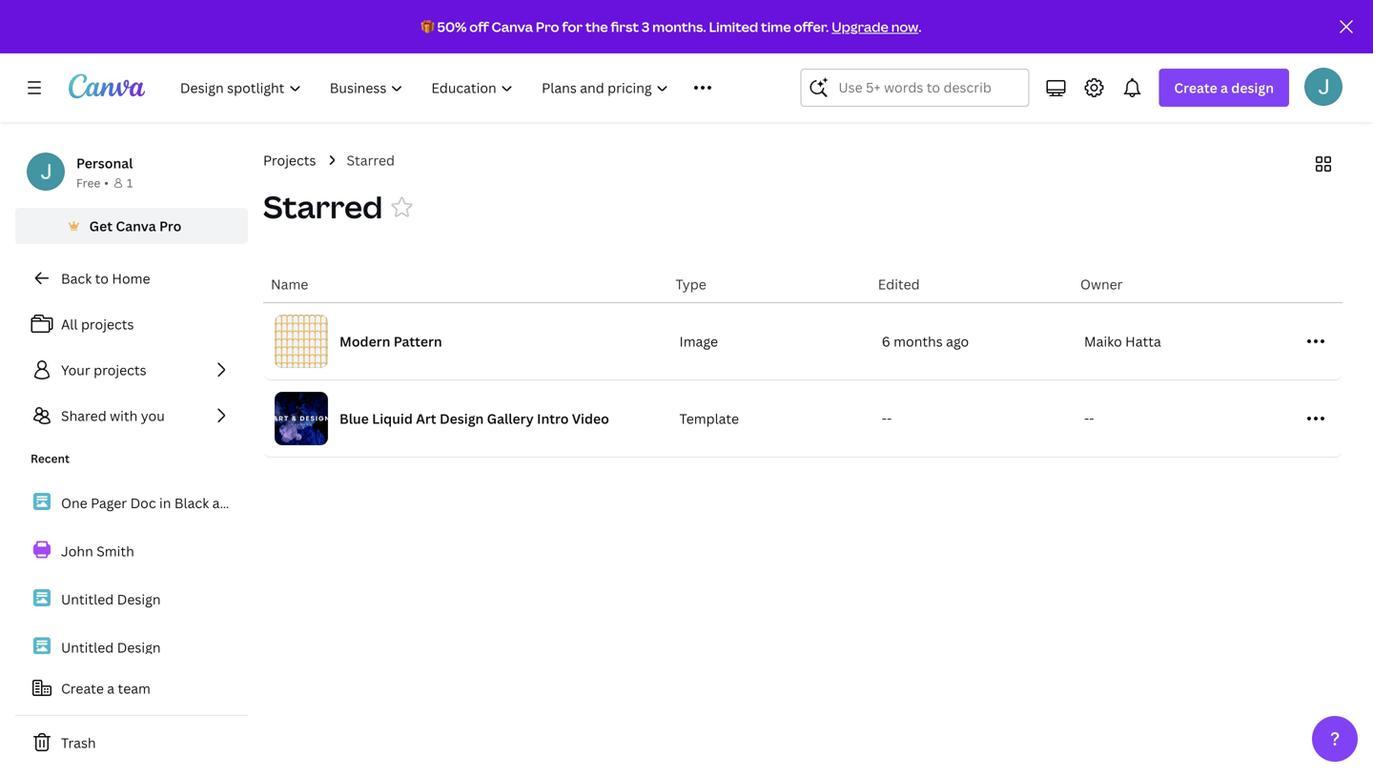 Task type: vqa. For each thing, say whether or not it's contained in the screenshot.
"Calendars"
no



Task type: locate. For each thing, give the bounding box(es) containing it.
1 vertical spatial untitled design link
[[15, 627, 248, 667]]

untitled design down smith
[[61, 590, 161, 608]]

pattern
[[394, 332, 442, 350]]

list
[[15, 305, 248, 435], [15, 483, 248, 667]]

1 vertical spatial create
[[61, 679, 104, 698]]

untitled design link down 'john smith' link
[[15, 579, 248, 619]]

design down 'john smith' link
[[117, 590, 161, 608]]

projects
[[81, 315, 134, 333], [94, 361, 147, 379]]

blue liquid art design gallery intro video
[[339, 410, 609, 428]]

untitled down the john smith
[[61, 590, 114, 608]]

a left team
[[107, 679, 115, 698]]

gallery
[[487, 410, 534, 428]]

0 vertical spatial untitled
[[61, 590, 114, 608]]

shared with you
[[61, 407, 165, 425]]

design
[[1231, 79, 1274, 97]]

untitled design link up create a team button
[[15, 627, 248, 667]]

0 vertical spatial starred
[[347, 151, 395, 169]]

projects for your projects
[[94, 361, 147, 379]]

upgrade
[[832, 18, 889, 36]]

1 vertical spatial list
[[15, 483, 248, 667]]

None search field
[[800, 69, 1029, 107]]

top level navigation element
[[168, 69, 755, 107], [168, 69, 755, 107]]

untitled design
[[61, 590, 161, 608], [61, 638, 161, 656]]

modern
[[339, 332, 390, 350]]

starred down projects link
[[263, 186, 383, 227]]

free •
[[76, 175, 109, 191]]

untitled design link
[[15, 579, 248, 619], [15, 627, 248, 667]]

1 horizontal spatial --
[[1084, 410, 1094, 428]]

a inside dropdown button
[[1221, 79, 1228, 97]]

-
[[882, 410, 887, 428], [887, 410, 892, 428], [1084, 410, 1089, 428], [1089, 410, 1094, 428]]

design
[[440, 410, 484, 428], [117, 590, 161, 608], [117, 638, 161, 656]]

1 untitled from the top
[[61, 590, 114, 608]]

time
[[761, 18, 791, 36]]

2 untitled from the top
[[61, 638, 114, 656]]

create
[[1174, 79, 1217, 97], [61, 679, 104, 698]]

back to home link
[[15, 259, 248, 298]]

0 horizontal spatial --
[[882, 410, 892, 428]]

list containing john smith
[[15, 483, 248, 667]]

type
[[676, 275, 706, 293]]

0 horizontal spatial canva
[[116, 217, 156, 235]]

untitled for second untitled design link
[[61, 638, 114, 656]]

1 vertical spatial design
[[117, 590, 161, 608]]

untitled design for 1st untitled design link
[[61, 590, 161, 608]]

6
[[882, 332, 890, 350]]

2 list from the top
[[15, 483, 248, 667]]

off
[[469, 18, 489, 36]]

3 - from the left
[[1084, 410, 1089, 428]]

create a team
[[61, 679, 151, 698]]

0 vertical spatial untitled design link
[[15, 579, 248, 619]]

to
[[95, 269, 109, 288]]

0 vertical spatial pro
[[536, 18, 559, 36]]

0 vertical spatial a
[[1221, 79, 1228, 97]]

0 vertical spatial canva
[[492, 18, 533, 36]]

a
[[1221, 79, 1228, 97], [107, 679, 115, 698]]

0 vertical spatial projects
[[81, 315, 134, 333]]

name
[[271, 275, 308, 293]]

projects right your
[[94, 361, 147, 379]]

template
[[679, 410, 739, 428]]

0 horizontal spatial pro
[[159, 217, 181, 235]]

1 vertical spatial a
[[107, 679, 115, 698]]

1 vertical spatial canva
[[116, 217, 156, 235]]

design up team
[[117, 638, 161, 656]]

2 - from the left
[[887, 410, 892, 428]]

canva right get
[[116, 217, 156, 235]]

1 vertical spatial pro
[[159, 217, 181, 235]]

create inside create a design dropdown button
[[1174, 79, 1217, 97]]

hatta
[[1125, 332, 1161, 350]]

2 vertical spatial design
[[117, 638, 161, 656]]

untitled design up the create a team
[[61, 638, 161, 656]]

limited
[[709, 18, 758, 36]]

0 vertical spatial untitled design
[[61, 590, 161, 608]]

free
[[76, 175, 100, 191]]

untitled for 1st untitled design link
[[61, 590, 114, 608]]

a left design
[[1221, 79, 1228, 97]]

a for team
[[107, 679, 115, 698]]

for
[[562, 18, 583, 36]]

offer.
[[794, 18, 829, 36]]

3
[[642, 18, 650, 36]]

-- down the maiko
[[1084, 410, 1094, 428]]

1 horizontal spatial a
[[1221, 79, 1228, 97]]

canva
[[492, 18, 533, 36], [116, 217, 156, 235]]

shared with you link
[[15, 397, 248, 435]]

🎁 50% off canva pro for the first 3 months. limited time offer. upgrade now .
[[421, 18, 922, 36]]

design right 'art'
[[440, 410, 484, 428]]

•
[[104, 175, 109, 191]]

1 horizontal spatial create
[[1174, 79, 1217, 97]]

first
[[611, 18, 639, 36]]

0 vertical spatial list
[[15, 305, 248, 435]]

months.
[[652, 18, 706, 36]]

projects right all
[[81, 315, 134, 333]]

video
[[572, 410, 609, 428]]

untitled up the create a team
[[61, 638, 114, 656]]

create inside create a team button
[[61, 679, 104, 698]]

smith
[[96, 542, 134, 560]]

edited
[[878, 275, 920, 293]]

modern pattern
[[339, 332, 442, 350]]

create left team
[[61, 679, 104, 698]]

0 horizontal spatial a
[[107, 679, 115, 698]]

1 - from the left
[[882, 410, 887, 428]]

home
[[112, 269, 150, 288]]

starred
[[347, 151, 395, 169], [263, 186, 383, 227]]

trash
[[61, 734, 96, 752]]

4 - from the left
[[1089, 410, 1094, 428]]

pro up back to home link
[[159, 217, 181, 235]]

-- down 6
[[882, 410, 892, 428]]

--
[[882, 410, 892, 428], [1084, 410, 1094, 428]]

starred right projects
[[347, 151, 395, 169]]

2 untitled design from the top
[[61, 638, 161, 656]]

untitled
[[61, 590, 114, 608], [61, 638, 114, 656]]

pro
[[536, 18, 559, 36], [159, 217, 181, 235]]

1 vertical spatial untitled design
[[61, 638, 161, 656]]

1 vertical spatial untitled
[[61, 638, 114, 656]]

1 vertical spatial projects
[[94, 361, 147, 379]]

ago
[[946, 332, 969, 350]]

john smith image
[[1304, 67, 1343, 106]]

1 list from the top
[[15, 305, 248, 435]]

all projects link
[[15, 305, 248, 343]]

a inside button
[[107, 679, 115, 698]]

create left design
[[1174, 79, 1217, 97]]

canva right "off"
[[492, 18, 533, 36]]

0 vertical spatial create
[[1174, 79, 1217, 97]]

pro left for
[[536, 18, 559, 36]]

0 horizontal spatial create
[[61, 679, 104, 698]]

1 untitled design from the top
[[61, 590, 161, 608]]



Task type: describe. For each thing, give the bounding box(es) containing it.
all projects
[[61, 315, 134, 333]]

john smith
[[61, 542, 134, 560]]

your projects
[[61, 361, 147, 379]]

art
[[416, 410, 436, 428]]

a for design
[[1221, 79, 1228, 97]]

2 -- from the left
[[1084, 410, 1094, 428]]

1 horizontal spatial pro
[[536, 18, 559, 36]]

intro
[[537, 410, 569, 428]]

1
[[127, 175, 133, 191]]

.
[[918, 18, 922, 36]]

list containing all projects
[[15, 305, 248, 435]]

6 months ago
[[882, 332, 969, 350]]

create a design button
[[1159, 69, 1289, 107]]

owner
[[1080, 275, 1123, 293]]

create a team button
[[15, 669, 248, 708]]

1 vertical spatial starred
[[263, 186, 383, 227]]

projects link
[[263, 150, 316, 171]]

now
[[891, 18, 918, 36]]

back to home
[[61, 269, 150, 288]]

create a design
[[1174, 79, 1274, 97]]

all
[[61, 315, 78, 333]]

0 vertical spatial design
[[440, 410, 484, 428]]

1 -- from the left
[[882, 410, 892, 428]]

projects for all projects
[[81, 315, 134, 333]]

pro inside button
[[159, 217, 181, 235]]

untitled design for second untitled design link
[[61, 638, 161, 656]]

2 untitled design link from the top
[[15, 627, 248, 667]]

create for create a design
[[1174, 79, 1217, 97]]

1 horizontal spatial canva
[[492, 18, 533, 36]]

your
[[61, 361, 90, 379]]

50%
[[437, 18, 467, 36]]

upgrade now button
[[832, 18, 918, 36]]

liquid
[[372, 410, 413, 428]]

trash link
[[15, 724, 248, 762]]

Search search field
[[839, 70, 991, 106]]

shared
[[61, 407, 107, 425]]

the
[[585, 18, 608, 36]]

back
[[61, 269, 92, 288]]

months
[[894, 332, 943, 350]]

john smith link
[[15, 531, 248, 571]]

canva inside button
[[116, 217, 156, 235]]

get
[[89, 217, 113, 235]]

image
[[679, 332, 718, 350]]

recent
[[31, 451, 70, 466]]

create for create a team
[[61, 679, 104, 698]]

team
[[118, 679, 151, 698]]

you
[[141, 407, 165, 425]]

design for second untitled design link
[[117, 638, 161, 656]]

projects
[[263, 151, 316, 169]]

1 untitled design link from the top
[[15, 579, 248, 619]]

maiko
[[1084, 332, 1122, 350]]

🎁
[[421, 18, 434, 36]]

maiko hatta
[[1084, 332, 1161, 350]]

design for 1st untitled design link
[[117, 590, 161, 608]]

john
[[61, 542, 93, 560]]

get canva pro
[[89, 217, 181, 235]]

get canva pro button
[[15, 208, 248, 244]]

blue
[[339, 410, 369, 428]]

personal
[[76, 154, 133, 172]]

your projects link
[[15, 351, 248, 389]]

with
[[110, 407, 138, 425]]



